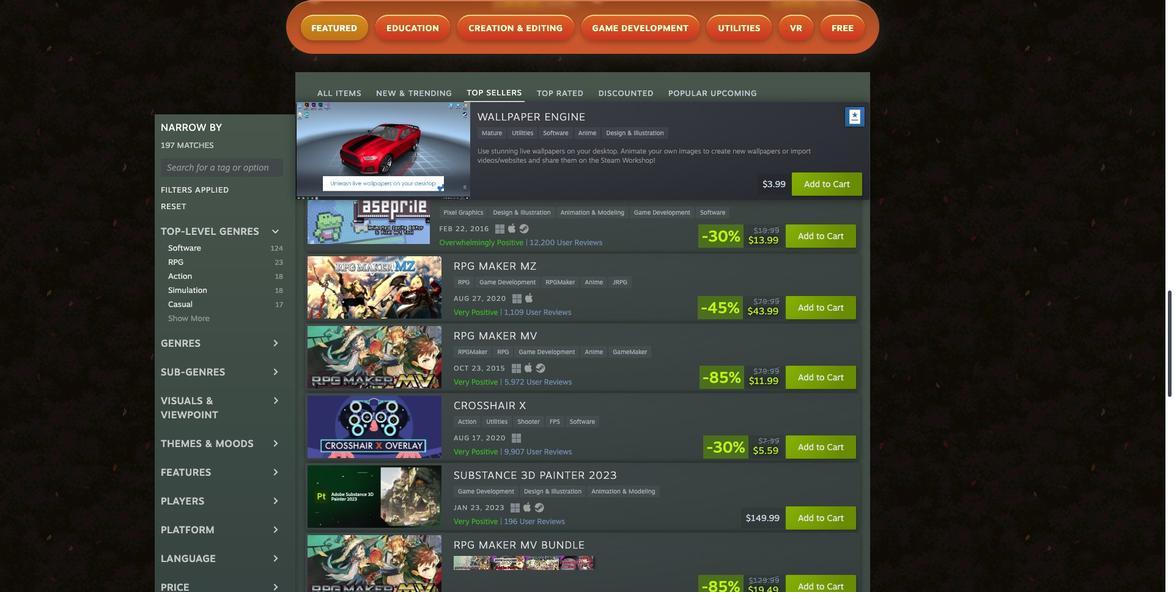 Task type: describe. For each thing, give the bounding box(es) containing it.
wallpaper engine
[[454, 120, 562, 133]]

bundle
[[542, 539, 585, 551]]

| for aseprite
[[526, 238, 528, 247]]

add to cart for crosshair x
[[798, 441, 844, 452]]

| for substance 3d painter 2023
[[501, 517, 502, 526]]

-30% for crosshair x
[[707, 437, 746, 456]]

$149.99
[[746, 512, 780, 523]]

gamemaker
[[613, 348, 648, 356]]

rpg up oct
[[454, 329, 475, 342]]

by
[[210, 121, 222, 134]]

illustration for $149.99
[[552, 488, 582, 495]]

discounted
[[599, 88, 654, 98]]

user for aseprite
[[557, 238, 573, 247]]

top for top rated
[[537, 88, 554, 98]]

mature link
[[454, 137, 483, 149]]

rpg up simulation
[[168, 257, 184, 267]]

education
[[387, 23, 439, 33]]

aseprite link
[[440, 189, 490, 205]]

rpg up aug 27, 2020
[[458, 279, 470, 286]]

$13.99
[[749, 234, 779, 246]]

mv for rpg maker mv
[[521, 329, 538, 342]]

to for substance 3d painter 2023
[[817, 512, 825, 523]]

196
[[504, 517, 518, 526]]

maker for -85%
[[479, 329, 517, 342]]

2 horizontal spatial rpg link
[[493, 346, 514, 358]]

sub-genres
[[161, 366, 226, 378]]

$7.99 $5.59
[[754, 437, 780, 456]]

new
[[376, 88, 397, 98]]

vr
[[790, 23, 803, 33]]

-45%
[[701, 298, 740, 317]]

very for 85%
[[454, 378, 470, 387]]

crosshair x
[[454, 399, 527, 412]]

show for show more
[[168, 313, 188, 323]]

1 vertical spatial genres
[[161, 337, 201, 350]]

sub-
[[161, 366, 186, 378]]

modeling for $149.99
[[629, 488, 656, 495]]

cart for substance 3d painter 2023
[[827, 512, 844, 523]]

utilities for $3.99
[[488, 139, 510, 146]]

gamemaker link
[[609, 346, 652, 358]]

crosshair x link
[[454, 398, 527, 414]]

wallpaper
[[454, 120, 517, 133]]

crosshair
[[454, 399, 516, 412]]

18 for simulation
[[275, 287, 283, 295]]

top-level genres
[[161, 225, 259, 238]]

5,972
[[504, 378, 525, 387]]

0 vertical spatial action
[[168, 271, 192, 281]]

show more button
[[556, 27, 610, 50]]

overwhelmingly for $3.99
[[454, 168, 510, 178]]

$79.99 for -85%
[[754, 367, 780, 376]]

& inside visuals & viewpoint
[[206, 395, 214, 407]]

positive for aseprite
[[497, 238, 524, 247]]

fps link
[[546, 416, 565, 428]]

2 horizontal spatial illustration
[[610, 139, 640, 146]]

$19.99 $13.99
[[749, 226, 780, 246]]

crosshair x image
[[308, 396, 442, 458]]

cart for crosshair x
[[827, 441, 844, 452]]

197 matches
[[161, 140, 214, 150]]

add for rpg maker mv bundle
[[798, 581, 814, 591]]

wallpaper engine link
[[454, 119, 562, 135]]

-85%
[[703, 367, 741, 386]]

cart for aseprite
[[827, 231, 844, 241]]

overwhelmingly positive | 12,200 user reviews
[[440, 238, 603, 247]]

design & illustration for $149.99
[[524, 488, 582, 495]]

themes
[[161, 438, 202, 450]]

0 vertical spatial design
[[583, 139, 602, 146]]

$19.99
[[754, 226, 780, 235]]

rpg maker mv link
[[454, 329, 538, 344]]

reset
[[161, 201, 187, 211]]

more
[[585, 33, 604, 43]]

aug for -45%
[[454, 294, 470, 303]]

0 vertical spatial rpg link
[[168, 257, 275, 268]]

oct
[[454, 364, 469, 372]]

show more
[[168, 313, 210, 323]]

painter
[[540, 469, 585, 482]]

very for 30%
[[454, 447, 470, 457]]

substance
[[454, 469, 518, 482]]

substance 3d painter 2023 image
[[308, 466, 442, 528]]

all
[[318, 88, 333, 98]]

4 very from the top
[[454, 517, 470, 526]]

0 vertical spatial action link
[[168, 271, 275, 282]]

$129.99
[[749, 576, 780, 585]]

jrpg
[[613, 279, 628, 286]]

rpg maker mv bundle
[[454, 539, 585, 551]]

0 vertical spatial design & illustration link
[[578, 137, 645, 149]]

17,
[[472, 434, 484, 442]]

$11.99
[[749, 375, 779, 387]]

wallpaper engine image
[[308, 117, 442, 179]]

oct 23, 2015
[[454, 364, 506, 372]]

positive for substance 3d painter 2023
[[472, 517, 498, 526]]

design & illustration link for -30%
[[489, 207, 555, 219]]

x
[[520, 399, 527, 412]]

2018
[[487, 155, 506, 163]]

rpg maker mz image
[[308, 257, 442, 319]]

to for rpg maker mz
[[817, 302, 825, 312]]

pixel
[[444, 209, 457, 216]]

cart for rpg maker mz
[[827, 302, 844, 312]]

to for crosshair x
[[817, 441, 825, 452]]

- for rpg maker mz
[[701, 298, 708, 317]]

9,907
[[504, 447, 525, 457]]

viewpoint
[[161, 409, 218, 421]]

jan
[[454, 503, 468, 512]]

2020 for -45%
[[487, 294, 507, 303]]

substance 3d painter 2023
[[454, 469, 618, 482]]

to for wallpaper engine
[[817, 164, 825, 174]]

utilities link for $3.99
[[484, 137, 514, 149]]

animation & modeling link for $149.99
[[587, 486, 660, 498]]

23, for $149.99
[[471, 503, 483, 512]]

18 for action
[[275, 272, 283, 281]]

shooter link
[[513, 416, 544, 428]]

maker for -45%
[[479, 260, 517, 272]]

filters
[[161, 185, 193, 195]]

mv for rpg maker mv bundle
[[521, 539, 538, 551]]

animation & modeling link for -30%
[[556, 207, 629, 219]]

45%
[[708, 298, 740, 317]]

anime link for -85%
[[581, 346, 608, 358]]

1 horizontal spatial action link
[[454, 416, 481, 428]]

players
[[161, 495, 205, 507]]

0 horizontal spatial rpgmaker link
[[454, 346, 492, 358]]

rpg inside 'link'
[[454, 260, 475, 272]]

positive for rpg maker mz
[[472, 308, 498, 317]]

shooter
[[518, 418, 540, 425]]

cart for rpg maker mv
[[827, 372, 844, 382]]

jan 23, 2023
[[454, 503, 505, 512]]

positive for rpg maker mv
[[472, 378, 498, 387]]

nov 16, 2018
[[454, 155, 506, 163]]

16,
[[473, 155, 485, 163]]

30% for crosshair x
[[714, 437, 746, 456]]

reviews for rpg maker mv
[[544, 378, 572, 387]]

30% for aseprite
[[709, 227, 741, 246]]

rpg down rpg maker mv link
[[498, 348, 509, 356]]

197
[[161, 140, 175, 150]]

top rated
[[537, 88, 584, 98]]

moods
[[216, 438, 254, 450]]

Search for a tag or option text field
[[161, 159, 283, 177]]

17
[[276, 301, 283, 309]]

aseprite
[[440, 190, 490, 203]]

popular
[[669, 88, 708, 98]]

creation
[[469, 23, 514, 33]]

cart for wallpaper engine
[[827, 164, 844, 174]]

fps
[[550, 418, 560, 425]]

editing
[[526, 23, 563, 33]]

$43.99
[[748, 305, 779, 317]]

rpg maker mv
[[454, 329, 538, 342]]

visuals & viewpoint
[[161, 395, 218, 421]]

show for show more
[[562, 33, 582, 43]]

add to cart for wallpaper engine
[[798, 164, 844, 174]]



Task type: locate. For each thing, give the bounding box(es) containing it.
0 vertical spatial rpgmaker link
[[542, 277, 580, 288]]

1 add from the top
[[798, 164, 814, 174]]

23
[[275, 258, 283, 267]]

0 vertical spatial -30%
[[702, 227, 741, 246]]

- for aseprite
[[702, 227, 709, 246]]

maker inside 'link'
[[479, 260, 517, 272]]

0 vertical spatial animation & modeling link
[[556, 207, 629, 219]]

1 mv from the top
[[521, 329, 538, 342]]

add to cart right '$19.99'
[[798, 231, 844, 241]]

0 vertical spatial show
[[562, 33, 582, 43]]

0 vertical spatial animation & modeling
[[561, 209, 625, 216]]

user for wallpaper engine
[[576, 168, 591, 178]]

6 add from the top
[[798, 512, 814, 523]]

22,
[[456, 224, 468, 233]]

cart
[[827, 164, 844, 174], [827, 231, 844, 241], [827, 302, 844, 312], [827, 372, 844, 382], [827, 441, 844, 452], [827, 512, 844, 523], [827, 581, 844, 591]]

engine
[[521, 120, 562, 133]]

user for rpg maker mv
[[527, 378, 542, 387]]

2 vertical spatial design
[[524, 488, 544, 495]]

anime for -85%
[[585, 348, 603, 356]]

23, right jan
[[471, 503, 483, 512]]

add to cart right $7.99
[[798, 441, 844, 452]]

overwhelmingly down nov 16, 2018 at the top of the page
[[454, 168, 510, 178]]

add right $79.99 $11.99
[[798, 372, 814, 382]]

user right 5,972
[[527, 378, 542, 387]]

user right 9,907 on the bottom left
[[527, 447, 542, 457]]

1 vertical spatial aug
[[454, 434, 470, 442]]

design & illustration link for $149.99
[[520, 486, 586, 498]]

- left $5.59
[[707, 437, 714, 456]]

reviews right 661,835
[[593, 168, 621, 178]]

2 vertical spatial design & illustration link
[[520, 486, 586, 498]]

animation for -30%
[[561, 209, 590, 216]]

narrow by
[[161, 121, 222, 134]]

1 vertical spatial rpgmaker link
[[454, 346, 492, 358]]

more
[[191, 313, 210, 323]]

2 $79.99 from the top
[[754, 367, 780, 376]]

features
[[161, 466, 211, 479]]

aug for -30%
[[454, 434, 470, 442]]

0 vertical spatial utilities link
[[484, 137, 514, 149]]

design for -30%
[[493, 209, 513, 216]]

6 cart from the top
[[827, 512, 844, 523]]

0 vertical spatial 2023
[[589, 469, 618, 482]]

add to cart for rpg maker mv
[[798, 372, 844, 382]]

1 vertical spatial anime link
[[581, 277, 608, 288]]

rated
[[557, 88, 584, 98]]

1 vertical spatial 2023
[[485, 503, 505, 512]]

design & illustration down discounted
[[583, 139, 640, 146]]

23,
[[472, 364, 484, 372], [471, 503, 483, 512]]

visuals
[[161, 395, 203, 407]]

show down casual
[[168, 313, 188, 323]]

1 horizontal spatial show
[[562, 33, 582, 43]]

3 cart from the top
[[827, 302, 844, 312]]

1 vertical spatial overwhelmingly
[[440, 238, 495, 247]]

1 vertical spatial modeling
[[629, 488, 656, 495]]

aug left 27,
[[454, 294, 470, 303]]

1 vertical spatial design
[[493, 209, 513, 216]]

2 vertical spatial maker
[[479, 539, 517, 551]]

0 vertical spatial maker
[[479, 260, 517, 272]]

to right $3.99
[[817, 164, 825, 174]]

animation for $149.99
[[592, 488, 621, 495]]

action link up the simulation link
[[168, 271, 275, 282]]

add to cart for aseprite
[[798, 231, 844, 241]]

utilities for -30%
[[486, 418, 508, 425]]

2023
[[589, 469, 618, 482], [485, 503, 505, 512]]

2023 right painter
[[589, 469, 618, 482]]

0 vertical spatial overwhelmingly
[[454, 168, 510, 178]]

- left $43.99
[[701, 298, 708, 317]]

reviews up fps
[[544, 378, 572, 387]]

1 vertical spatial utilities link
[[482, 416, 512, 428]]

action up simulation
[[168, 271, 192, 281]]

2 add to cart from the top
[[798, 231, 844, 241]]

themes & moods
[[161, 438, 254, 450]]

very for 45%
[[454, 308, 470, 317]]

add to cart right $149.99 on the right
[[798, 512, 844, 523]]

4 cart from the top
[[827, 372, 844, 382]]

reviews right 1,109 on the left bottom
[[544, 308, 572, 317]]

2023 up 'very positive | 196 user reviews'
[[485, 503, 505, 512]]

1 vertical spatial show
[[168, 313, 188, 323]]

positive for wallpaper engine
[[512, 168, 538, 178]]

7 add from the top
[[798, 581, 814, 591]]

23, for -85%
[[472, 364, 484, 372]]

positive down aug 17, 2020
[[472, 447, 498, 457]]

add for crosshair x
[[798, 441, 814, 452]]

illustration down painter
[[552, 488, 582, 495]]

2 very from the top
[[454, 378, 470, 387]]

rpg maker mv bundle link
[[454, 538, 585, 553]]

0 vertical spatial animation
[[561, 209, 590, 216]]

2 vertical spatial design & illustration
[[524, 488, 582, 495]]

1 horizontal spatial rpg link
[[454, 277, 474, 288]]

rpg up 27,
[[454, 260, 475, 272]]

0 vertical spatial 18
[[275, 272, 283, 281]]

to for aseprite
[[817, 231, 825, 241]]

simulation link
[[168, 285, 275, 296]]

pixel graphics link
[[440, 207, 488, 219]]

design & illustration up the overwhelmingly positive | 12,200 user reviews
[[493, 209, 551, 216]]

0 horizontal spatial animation
[[561, 209, 590, 216]]

utilities
[[718, 23, 761, 33], [488, 139, 510, 146], [486, 418, 508, 425]]

add
[[798, 164, 814, 174], [798, 231, 814, 241], [798, 302, 814, 312], [798, 372, 814, 382], [798, 441, 814, 452], [798, 512, 814, 523], [798, 581, 814, 591]]

1 vertical spatial maker
[[479, 329, 517, 342]]

design & illustration link up the overwhelmingly positive | 12,200 user reviews
[[489, 207, 555, 219]]

2020 for -30%
[[486, 434, 506, 442]]

user right 1,109 on the left bottom
[[526, 308, 542, 317]]

3 add to cart from the top
[[798, 302, 844, 312]]

reviews for substance 3d painter 2023
[[537, 517, 565, 526]]

add to cart for substance 3d painter 2023
[[798, 512, 844, 523]]

mz
[[521, 260, 537, 272]]

0 vertical spatial illustration
[[610, 139, 640, 146]]

positive for crosshair x
[[472, 447, 498, 457]]

utilities link for -30%
[[482, 416, 512, 428]]

design & illustration for -30%
[[493, 209, 551, 216]]

4 to from the top
[[817, 372, 825, 382]]

user for crosshair x
[[527, 447, 542, 457]]

124
[[271, 244, 283, 253]]

design right graphics
[[493, 209, 513, 216]]

-30% left $5.59
[[707, 437, 746, 456]]

anime left jrpg at the top of the page
[[585, 279, 603, 286]]

2023 inside substance 3d painter 2023 link
[[589, 469, 618, 482]]

$79.99 $43.99
[[748, 297, 780, 317]]

top
[[467, 88, 484, 97], [537, 88, 554, 98]]

12,200
[[530, 238, 555, 247]]

3 to from the top
[[817, 302, 825, 312]]

design down substance 3d painter 2023 link
[[524, 488, 544, 495]]

1 vertical spatial 23,
[[471, 503, 483, 512]]

positive down aug 27, 2020
[[472, 308, 498, 317]]

5 to from the top
[[817, 441, 825, 452]]

very positive | 196 user reviews
[[454, 517, 565, 526]]

| left 5,972
[[501, 378, 502, 387]]

1 vertical spatial design & illustration link
[[489, 207, 555, 219]]

1 horizontal spatial design
[[524, 488, 544, 495]]

1 vertical spatial mv
[[521, 539, 538, 551]]

3 add from the top
[[798, 302, 814, 312]]

positive up rpg maker mz
[[497, 238, 524, 247]]

very down oct
[[454, 378, 470, 387]]

to right $149.99 on the right
[[817, 512, 825, 523]]

add right $79.99 $43.99
[[798, 302, 814, 312]]

30% left $5.59
[[714, 437, 746, 456]]

0 horizontal spatial rpgmaker
[[458, 348, 488, 356]]

casual
[[168, 299, 193, 309]]

user right 12,200
[[557, 238, 573, 247]]

reviews for aseprite
[[575, 238, 603, 247]]

0 vertical spatial modeling
[[598, 209, 625, 216]]

7 cart from the top
[[827, 581, 844, 591]]

substance 3d painter 2023 link
[[454, 468, 618, 484]]

1 vertical spatial animation & modeling
[[592, 488, 656, 495]]

top for top sellers
[[467, 88, 484, 97]]

very down aug 27, 2020
[[454, 308, 470, 317]]

$79.99
[[754, 297, 780, 306], [754, 367, 780, 376]]

design & illustration link down painter
[[520, 486, 586, 498]]

add right $129.99
[[798, 581, 814, 591]]

anime for -45%
[[585, 279, 603, 286]]

7 to from the top
[[817, 581, 825, 591]]

1 vertical spatial rpg link
[[454, 277, 474, 288]]

reviews for rpg maker mz
[[544, 308, 572, 317]]

illustration down discounted
[[610, 139, 640, 146]]

2 vertical spatial genres
[[186, 366, 226, 378]]

add for wallpaper engine
[[798, 164, 814, 174]]

top left sellers at the left top
[[467, 88, 484, 97]]

graphics
[[459, 209, 484, 216]]

development
[[622, 23, 689, 33], [653, 209, 691, 216], [498, 279, 536, 286], [537, 348, 575, 356], [477, 488, 514, 495]]

reviews up painter
[[544, 447, 572, 457]]

0 horizontal spatial action link
[[168, 271, 275, 282]]

illustration for -30%
[[521, 209, 551, 216]]

rpgmaker
[[546, 279, 575, 286], [458, 348, 488, 356]]

add for aseprite
[[798, 231, 814, 241]]

0 horizontal spatial rpg link
[[168, 257, 275, 268]]

anime link left gamemaker link
[[581, 346, 608, 358]]

rpg maker mv bundle image
[[308, 536, 442, 592]]

maker down 'very positive | 196 user reviews'
[[479, 539, 517, 551]]

add to cart right $3.99
[[798, 164, 844, 174]]

reviews for crosshair x
[[544, 447, 572, 457]]

rpg link up 27,
[[454, 277, 474, 288]]

2 to from the top
[[817, 231, 825, 241]]

2 horizontal spatial design
[[583, 139, 602, 146]]

1 horizontal spatial action
[[458, 418, 477, 425]]

1 horizontal spatial illustration
[[552, 488, 582, 495]]

mature
[[458, 139, 478, 146]]

add right $149.99 on the right
[[798, 512, 814, 523]]

matches
[[177, 140, 214, 150]]

add for substance 3d painter 2023
[[798, 512, 814, 523]]

rpgmaker up oct 23, 2015
[[458, 348, 488, 356]]

add right $7.99
[[798, 441, 814, 452]]

5 add to cart from the top
[[798, 441, 844, 452]]

very positive | 1,109 user reviews
[[454, 308, 572, 317]]

level
[[186, 225, 216, 238]]

6 to from the top
[[817, 512, 825, 523]]

0 vertical spatial anime link
[[550, 137, 577, 149]]

jrpg link
[[609, 277, 632, 288]]

1 vertical spatial anime
[[585, 279, 603, 286]]

1 aug from the top
[[454, 294, 470, 303]]

5 cart from the top
[[827, 441, 844, 452]]

27,
[[472, 294, 484, 303]]

$79.99 inside $79.99 $11.99
[[754, 367, 780, 376]]

2 maker from the top
[[479, 329, 517, 342]]

0 horizontal spatial show
[[168, 313, 188, 323]]

1 vertical spatial rpgmaker
[[458, 348, 488, 356]]

rpg down jan
[[454, 539, 475, 551]]

| for rpg maker mz
[[501, 308, 502, 317]]

anime link for $3.99
[[550, 137, 577, 149]]

5 add from the top
[[798, 441, 814, 452]]

| for crosshair x
[[501, 447, 502, 457]]

30% left $13.99
[[709, 227, 741, 246]]

2 cart from the top
[[827, 231, 844, 241]]

0 vertical spatial genres
[[219, 225, 259, 238]]

add to cart right $79.99 $11.99
[[798, 372, 844, 382]]

2 vertical spatial utilities
[[486, 418, 508, 425]]

661,835
[[544, 168, 573, 178]]

add to cart for rpg maker mz
[[798, 302, 844, 312]]

software link
[[515, 137, 549, 149], [696, 207, 730, 219], [168, 242, 271, 254], [566, 416, 600, 428]]

1 vertical spatial animation & modeling link
[[587, 486, 660, 498]]

1 vertical spatial action
[[458, 418, 477, 425]]

top sellers
[[467, 88, 522, 97]]

rpg maker mz link
[[454, 259, 537, 274]]

2 vertical spatial rpg link
[[493, 346, 514, 358]]

design down rated
[[583, 139, 602, 146]]

positive
[[512, 168, 538, 178], [497, 238, 524, 247], [472, 308, 498, 317], [472, 378, 498, 387], [472, 447, 498, 457], [472, 517, 498, 526]]

genres down show more
[[161, 337, 201, 350]]

$79.99 inside $79.99 $43.99
[[754, 297, 780, 306]]

0 horizontal spatial top
[[467, 88, 484, 97]]

animation & modeling for $149.99
[[592, 488, 656, 495]]

$79.99 right 45%
[[754, 297, 780, 306]]

free
[[832, 23, 854, 33]]

1 vertical spatial $79.99
[[754, 367, 780, 376]]

modeling for -30%
[[598, 209, 625, 216]]

mv down 'very positive | 196 user reviews'
[[521, 539, 538, 551]]

2 vertical spatial illustration
[[552, 488, 582, 495]]

3 maker from the top
[[479, 539, 517, 551]]

| left 1,109 on the left bottom
[[501, 308, 502, 317]]

1,109
[[504, 308, 524, 317]]

rpg maker mv image
[[308, 326, 442, 389]]

new & trending
[[376, 88, 452, 98]]

| left 9,907 on the bottom left
[[501, 447, 502, 457]]

$7.99
[[759, 437, 780, 445]]

to right $7.99
[[817, 441, 825, 452]]

utilities link
[[484, 137, 514, 149], [482, 416, 512, 428]]

1 vertical spatial 30%
[[714, 437, 746, 456]]

0 horizontal spatial illustration
[[521, 209, 551, 216]]

1 to from the top
[[817, 164, 825, 174]]

add for rpg maker mz
[[798, 302, 814, 312]]

creation & editing
[[469, 23, 563, 33]]

featured
[[312, 23, 357, 33]]

2 18 from the top
[[275, 287, 283, 295]]

1 horizontal spatial top
[[537, 88, 554, 98]]

platform
[[161, 524, 215, 536]]

0 vertical spatial utilities
[[718, 23, 761, 33]]

0 vertical spatial aug
[[454, 294, 470, 303]]

rpg link up the simulation link
[[168, 257, 275, 268]]

18
[[275, 272, 283, 281], [275, 287, 283, 295]]

0 vertical spatial $79.99
[[754, 297, 780, 306]]

to for rpg maker mv bundle
[[817, 581, 825, 591]]

0 vertical spatial rpgmaker
[[546, 279, 575, 286]]

- for rpg maker mv
[[703, 367, 710, 386]]

1 horizontal spatial 2023
[[589, 469, 618, 482]]

1 horizontal spatial rpgmaker
[[546, 279, 575, 286]]

animation & modeling for -30%
[[561, 209, 625, 216]]

reset link
[[161, 201, 187, 211]]

6 add to cart from the top
[[798, 512, 844, 523]]

utilities link up 2018
[[484, 137, 514, 149]]

1 vertical spatial design & illustration
[[493, 209, 551, 216]]

1 horizontal spatial rpgmaker link
[[542, 277, 580, 288]]

1 vertical spatial -30%
[[707, 437, 746, 456]]

show left more
[[562, 33, 582, 43]]

0 horizontal spatial 2023
[[485, 503, 505, 512]]

genres right "level"
[[219, 225, 259, 238]]

- for crosshair x
[[707, 437, 714, 456]]

top-
[[161, 225, 186, 238]]

design for $149.99
[[524, 488, 544, 495]]

-30% for aseprite
[[702, 227, 741, 246]]

add right '$19.99'
[[798, 231, 814, 241]]

very
[[454, 308, 470, 317], [454, 378, 470, 387], [454, 447, 470, 457], [454, 517, 470, 526]]

2 mv from the top
[[521, 539, 538, 551]]

&
[[517, 23, 524, 33], [399, 88, 406, 98], [604, 139, 608, 146], [515, 209, 519, 216], [592, 209, 596, 216], [206, 395, 214, 407], [205, 438, 213, 450], [545, 488, 550, 495], [623, 488, 627, 495]]

very positive | 9,907 user reviews
[[454, 447, 572, 457]]

1 vertical spatial utilities
[[488, 139, 510, 146]]

2 vertical spatial anime
[[585, 348, 603, 356]]

user right 661,835
[[576, 168, 591, 178]]

anime down engine
[[555, 139, 573, 146]]

anime for $3.99
[[555, 139, 573, 146]]

aug 17, 2020
[[454, 434, 506, 442]]

casual link
[[168, 299, 276, 310]]

design & illustration link down discounted
[[578, 137, 645, 149]]

0 vertical spatial mv
[[521, 329, 538, 342]]

anime link left jrpg link
[[581, 277, 608, 288]]

| left 12,200
[[526, 238, 528, 247]]

-30% left $13.99
[[702, 227, 741, 246]]

maker down very positive | 1,109 user reviews
[[479, 329, 517, 342]]

0 horizontal spatial modeling
[[598, 209, 625, 216]]

overwhelmingly down the "feb 22, 2016"
[[440, 238, 495, 247]]

1 very from the top
[[454, 308, 470, 317]]

2 add from the top
[[798, 231, 814, 241]]

4 add to cart from the top
[[798, 372, 844, 382]]

0 vertical spatial 23,
[[472, 364, 484, 372]]

0 vertical spatial 30%
[[709, 227, 741, 246]]

to right $79.99 $11.99
[[817, 372, 825, 382]]

reviews for wallpaper engine
[[593, 168, 621, 178]]

very down jan
[[454, 517, 470, 526]]

1 horizontal spatial modeling
[[629, 488, 656, 495]]

-
[[702, 227, 709, 246], [701, 298, 708, 317], [703, 367, 710, 386], [707, 437, 714, 456]]

1 vertical spatial action link
[[454, 416, 481, 428]]

7 add to cart from the top
[[798, 581, 844, 591]]

positive down oct 23, 2015
[[472, 378, 498, 387]]

4 add from the top
[[798, 372, 814, 382]]

1 vertical spatial animation
[[592, 488, 621, 495]]

aug left 17,
[[454, 434, 470, 442]]

rpg link up 2015
[[493, 346, 514, 358]]

aseprite image
[[308, 187, 442, 249]]

illustration up 12,200
[[521, 209, 551, 216]]

1 cart from the top
[[827, 164, 844, 174]]

pixel graphics
[[444, 209, 484, 216]]

$79.99 for -45%
[[754, 297, 780, 306]]

show inside show more button
[[562, 33, 582, 43]]

2 aug from the top
[[454, 434, 470, 442]]

to for rpg maker mv
[[817, 372, 825, 382]]

| left 196
[[501, 517, 502, 526]]

items
[[336, 88, 362, 98]]

feb
[[440, 224, 453, 233]]

all items
[[318, 88, 362, 98]]

0 horizontal spatial action
[[168, 271, 192, 281]]

| for wallpaper engine
[[541, 168, 542, 178]]

mv down 1,109 on the left bottom
[[521, 329, 538, 342]]

overwhelmingly for -30%
[[440, 238, 495, 247]]

1 18 from the top
[[275, 272, 283, 281]]

1 $79.99 from the top
[[754, 297, 780, 306]]

user for rpg maker mz
[[526, 308, 542, 317]]

add to cart right $129.99
[[798, 581, 844, 591]]

1 vertical spatial 2020
[[486, 434, 506, 442]]

| for rpg maker mv
[[501, 378, 502, 387]]

18 down 23
[[275, 272, 283, 281]]

- left $13.99
[[702, 227, 709, 246]]

$79.99 right 85%
[[754, 367, 780, 376]]

anime left gamemaker
[[585, 348, 603, 356]]

animation
[[561, 209, 590, 216], [592, 488, 621, 495]]

user for substance 3d painter 2023
[[520, 517, 535, 526]]

add to cart for rpg maker mv bundle
[[798, 581, 844, 591]]

aug 27, 2020
[[454, 294, 507, 303]]

1 vertical spatial 18
[[275, 287, 283, 295]]

2020 right 27,
[[487, 294, 507, 303]]

0 vertical spatial design & illustration
[[583, 139, 640, 146]]

show more
[[562, 33, 604, 43]]

design & illustration down painter
[[524, 488, 582, 495]]

anime link for -45%
[[581, 277, 608, 288]]

0 vertical spatial 2020
[[487, 294, 507, 303]]

1 vertical spatial illustration
[[521, 209, 551, 216]]

to right $79.99 $43.99
[[817, 302, 825, 312]]

overwhelmingly
[[454, 168, 510, 178], [440, 238, 495, 247]]

0 horizontal spatial design
[[493, 209, 513, 216]]

0 vertical spatial anime
[[555, 139, 573, 146]]

nov
[[454, 155, 470, 163]]

game development link
[[630, 207, 695, 219], [476, 277, 540, 288], [515, 346, 580, 358], [454, 486, 519, 498]]

utilities down crosshair x link
[[486, 418, 508, 425]]

cart for rpg maker mv bundle
[[827, 581, 844, 591]]

|
[[541, 168, 542, 178], [526, 238, 528, 247], [501, 308, 502, 317], [501, 378, 502, 387], [501, 447, 502, 457], [501, 517, 502, 526]]

1 add to cart from the top
[[798, 164, 844, 174]]

language
[[161, 553, 216, 565]]

very positive | 5,972 user reviews
[[454, 378, 572, 387]]

1 maker from the top
[[479, 260, 517, 272]]

to right $129.99
[[817, 581, 825, 591]]

action up 17,
[[458, 418, 477, 425]]

animation & modeling
[[561, 209, 625, 216], [592, 488, 656, 495]]

3 very from the top
[[454, 447, 470, 457]]

rpg
[[168, 257, 184, 267], [454, 260, 475, 272], [458, 279, 470, 286], [454, 329, 475, 342], [498, 348, 509, 356], [454, 539, 475, 551]]

2 vertical spatial anime link
[[581, 346, 608, 358]]

add to cart right $79.99 $43.99
[[798, 302, 844, 312]]

to
[[817, 164, 825, 174], [817, 231, 825, 241], [817, 302, 825, 312], [817, 372, 825, 382], [817, 441, 825, 452], [817, 512, 825, 523], [817, 581, 825, 591]]

1 horizontal spatial animation
[[592, 488, 621, 495]]

rpgmaker link up oct 23, 2015
[[454, 346, 492, 358]]



Task type: vqa. For each thing, say whether or not it's contained in the screenshot.
'War'
no



